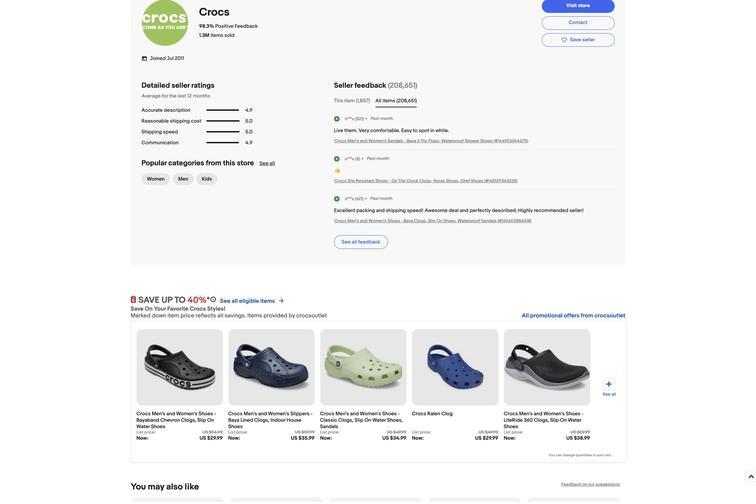 Task type: locate. For each thing, give the bounding box(es) containing it.
seller for save
[[583, 36, 596, 43]]

- inside crocs men's and women's shoes - literide 360 clogs, slip on water shoes
[[582, 411, 584, 418]]

1 vertical spatial feedback
[[359, 239, 381, 246]]

seller for detailed
[[172, 81, 190, 90]]

slip right classic
[[355, 418, 364, 424]]

list
[[131, 493, 626, 503]]

1 list from the left
[[137, 430, 143, 436]]

$59.99 down slippers
[[302, 430, 315, 436]]

0 vertical spatial 5.0
[[246, 118, 253, 124]]

the
[[399, 178, 406, 184]]

excellent
[[334, 208, 356, 214]]

1 horizontal spatial seller
[[583, 36, 596, 43]]

and down very
[[360, 138, 368, 144]]

0 horizontal spatial us $49.99
[[387, 430, 407, 436]]

1 horizontal spatial water
[[373, 418, 386, 424]]

and inside 'crocs men's and women's shoes - bayaband chevron clogs, slip on water shoes'
[[167, 411, 175, 418]]

- inside 'crocs men's and women's shoes - bayaband chevron clogs, slip on water shoes'
[[214, 411, 216, 418]]

and for crocs men's and women's slippers - baya lined clogs, indoor house shoes
[[259, 411, 267, 418]]

1 crocsoutlet from the left
[[297, 313, 327, 320]]

in right spot at right top
[[431, 128, 435, 134]]

0 vertical spatial store
[[579, 2, 591, 9]]

all down seller feedback (208,651)
[[376, 98, 382, 104]]

0 horizontal spatial see all
[[260, 161, 275, 167]]

$59.99 for crocs men's and women's slippers - baya lined clogs, indoor house shoes
[[302, 430, 315, 436]]

men's for crocs men's and women's sandals - baya ii flip flops, waterproof shower shoes (#144923344675)
[[348, 138, 360, 144]]

0 horizontal spatial $49.99
[[394, 430, 407, 436]]

1 vertical spatial waterproof
[[458, 219, 481, 224]]

5 price: from the left
[[512, 430, 524, 436]]

item left "price"
[[168, 313, 179, 320]]

water inside crocs men's and women's shoes - literide 360 clogs, slip on water shoes
[[569, 418, 582, 424]]

- for crocs men's and women's shoes - bayaband chevron clogs, slip on water shoes
[[214, 411, 216, 418]]

clogs, inside crocs men's and women's shoes - literide 360 clogs, slip on water shoes
[[534, 418, 550, 424]]

shoes,
[[446, 178, 460, 184], [444, 219, 457, 224], [387, 418, 403, 424]]

women's inside 'crocs men's and women's shoes - bayaband chevron clogs, slip on water shoes'
[[176, 411, 198, 418]]

list for crocs men's and women's shoes - literide 360 clogs, slip on water shoes
[[504, 430, 511, 436]]

5.0 for shipping speed
[[246, 129, 253, 135]]

- inside crocs men's and women's slippers - baya lined clogs, indoor house shoes
[[311, 411, 313, 418]]

baya
[[407, 138, 417, 144], [404, 219, 414, 224], [228, 418, 240, 424]]

price: down classic
[[328, 430, 340, 436]]

2 horizontal spatial sandals
[[482, 219, 497, 224]]

men's for crocs men's and women's shoes - baya clogs, slip on shoes, waterproof sandals (#134603886418)
[[348, 219, 360, 224]]

item right this
[[345, 98, 355, 104]]

shipping left speed!
[[386, 208, 406, 214]]

2 4.9 from the top
[[246, 140, 253, 146]]

water for crocs men's and women's shoes - bayaband chevron clogs, slip on water shoes
[[137, 424, 150, 431]]

4.9 for communication
[[246, 140, 253, 146]]

items up provided in the bottom of the page
[[261, 298, 275, 305]]

feedback down packing
[[359, 239, 381, 246]]

5.0 for reasonable shipping cost
[[246, 118, 253, 124]]

1 vertical spatial 5.0
[[246, 129, 253, 135]]

clogs,
[[420, 178, 433, 184], [415, 219, 428, 224], [181, 418, 197, 424], [254, 418, 270, 424], [339, 418, 354, 424], [534, 418, 550, 424]]

this
[[223, 159, 235, 168]]

1 vertical spatial past
[[367, 156, 376, 161]]

0 vertical spatial sandals
[[388, 138, 404, 144]]

shoes, for 👍
[[446, 178, 460, 184]]

crocs inside crocs men's and women's shoes - classic clogs, slip on water shoes, sandals
[[320, 411, 335, 418]]

cost
[[191, 118, 202, 124]]

1 horizontal spatial in
[[594, 454, 596, 458]]

all for all promotional offers from crocsoutlet
[[522, 313, 529, 320]]

2 list from the left
[[228, 430, 235, 436]]

see
[[260, 161, 269, 167], [342, 239, 351, 246], [220, 298, 230, 305], [603, 392, 611, 398]]

baya left lined
[[228, 418, 240, 424]]

us $59.99 up you can change quantities in your cart.
[[571, 430, 591, 436]]

men's inside crocs men's and women's shoes - classic clogs, slip on water shoes, sandals
[[336, 411, 349, 418]]

now: for crocs men's and women's shoes - literide 360 clogs, slip on water shoes
[[504, 436, 516, 442]]

4 price: from the left
[[420, 430, 432, 436]]

month up the comfortable.
[[381, 116, 393, 121]]

1 5.0 from the top
[[246, 118, 253, 124]]

0 horizontal spatial in
[[431, 128, 435, 134]]

0 vertical spatial seller
[[583, 36, 596, 43]]

may
[[148, 482, 165, 493]]

all items (208,651)
[[376, 98, 417, 104]]

average
[[142, 93, 161, 99]]

store
[[579, 2, 591, 9], [237, 159, 254, 168]]

shipping down description
[[170, 118, 190, 124]]

and for crocs men's and women's shoes - literide 360 clogs, slip on water shoes
[[534, 411, 543, 418]]

0 horizontal spatial store
[[237, 159, 254, 168]]

men's inside crocs men's and women's slippers - baya lined clogs, indoor house shoes
[[244, 411, 257, 418]]

$29.99 for crocs men's and women's shoes - bayaband chevron clogs, slip on water shoes
[[207, 436, 223, 442]]

1 vertical spatial shoes,
[[444, 219, 457, 224]]

women's for crocs men's and women's shoes - baya clogs, slip on shoes, waterproof sandals (#134603886418)
[[369, 219, 387, 224]]

clock
[[407, 178, 419, 184]]

us $59.99 down house
[[295, 430, 315, 436]]

- for crocs men's and women's shoes - classic clogs, slip on water shoes, sandals
[[398, 411, 400, 418]]

items down positive
[[211, 32, 224, 39]]

crocsoutlet inside save on your favorite crocs styles! marked down item price reflects all savings. items provided by crocsoutlet
[[297, 313, 327, 320]]

shoes inside crocs men's and women's shoes - classic clogs, slip on water shoes, sandals
[[383, 411, 397, 418]]

1 horizontal spatial us $59.99
[[571, 430, 591, 436]]

list for crocs men's and women's shoes - bayaband chevron clogs, slip on water shoes
[[137, 430, 143, 436]]

price: down bayaband
[[144, 430, 156, 436]]

0 vertical spatial see all link
[[260, 161, 275, 167]]

us
[[203, 430, 208, 436], [295, 430, 301, 436], [387, 430, 393, 436], [479, 430, 485, 436], [571, 430, 577, 436], [200, 436, 206, 442], [291, 436, 298, 442], [383, 436, 389, 442], [476, 436, 482, 442], [567, 436, 573, 442]]

2 vertical spatial past month
[[371, 196, 393, 201]]

price: for crocs men's and women's shoes - bayaband chevron clogs, slip on water shoes
[[144, 430, 156, 436]]

feedback up (1,857)
[[355, 81, 387, 90]]

last
[[178, 93, 186, 99]]

month right (621)
[[380, 196, 393, 201]]

0 vertical spatial items
[[211, 32, 224, 39]]

and right bayaband
[[167, 411, 175, 418]]

tab list
[[334, 97, 615, 105]]

text__icon wrapper image
[[142, 55, 150, 61]]

awesome
[[425, 208, 448, 214]]

4 list price: from the left
[[412, 430, 432, 436]]

list price: for crocs men's and women's shoes - bayaband chevron clogs, slip on water shoes
[[137, 430, 156, 436]]

1 horizontal spatial store
[[579, 2, 591, 9]]

slip up us $54.99
[[198, 418, 206, 424]]

98.3% positive feedback 1.3m items sold
[[199, 23, 258, 39]]

visit store
[[567, 2, 591, 9]]

see inside see all link
[[603, 392, 611, 398]]

save down contact link
[[571, 36, 582, 43]]

price: down literide
[[512, 430, 524, 436]]

1 us $49.99 from the left
[[387, 430, 407, 436]]

and inside crocs men's and women's shoes - classic clogs, slip on water shoes, sandals
[[351, 411, 359, 418]]

u***u
[[345, 156, 355, 162]]

waterproof down white.
[[442, 138, 464, 144]]

0 horizontal spatial you
[[131, 482, 146, 493]]

clogs, down speed!
[[415, 219, 428, 224]]

1 vertical spatial item
[[168, 313, 179, 320]]

1 vertical spatial see all
[[603, 392, 617, 398]]

0 vertical spatial 4.9
[[246, 107, 253, 114]]

2 us $49.99 from the left
[[479, 430, 499, 436]]

women's inside crocs men's and women's shoes - literide 360 clogs, slip on water shoes
[[544, 411, 565, 418]]

save seller button
[[542, 33, 615, 47]]

and for crocs men's and women's shoes - baya clogs, slip on shoes, waterproof sandals (#134603886418)
[[360, 219, 368, 224]]

price: down lined
[[236, 430, 248, 436]]

1 4.9 from the top
[[246, 107, 253, 114]]

and inside crocs men's and women's shoes - literide 360 clogs, slip on water shoes
[[534, 411, 543, 418]]

list for crocs men's and women's slippers - baya lined clogs, indoor house shoes
[[228, 430, 235, 436]]

2 list price: from the left
[[228, 430, 248, 436]]

👍
[[334, 168, 340, 174]]

eligible
[[239, 298, 259, 305]]

spot
[[419, 128, 430, 134]]

crocs for crocs men's and women's slippers - baya lined clogs, indoor house shoes
[[228, 411, 243, 418]]

1 horizontal spatial sandals
[[388, 138, 404, 144]]

price: for crocs men's and women's slippers - baya lined clogs, indoor house shoes
[[236, 430, 248, 436]]

women's for crocs men's and women's shoes - bayaband chevron clogs, slip on water shoes
[[176, 411, 198, 418]]

baya left 'ii'
[[407, 138, 417, 144]]

save up to 40% *
[[139, 296, 210, 306]]

clogs, right chevron
[[181, 418, 197, 424]]

past month for very
[[371, 116, 393, 121]]

2 5.0 from the top
[[246, 129, 253, 135]]

1 horizontal spatial us $29.99
[[476, 436, 499, 442]]

1 vertical spatial 4.9
[[246, 140, 253, 146]]

suggestions
[[596, 482, 621, 488]]

feedback left on
[[562, 482, 582, 488]]

0 vertical spatial past
[[371, 116, 380, 121]]

to
[[413, 128, 418, 134]]

0 vertical spatial waterproof
[[442, 138, 464, 144]]

categories
[[169, 159, 204, 168]]

0 vertical spatial (208,651)
[[388, 81, 418, 90]]

list down literide
[[504, 430, 511, 436]]

past
[[371, 116, 380, 121], [367, 156, 376, 161], [371, 196, 379, 201]]

1 horizontal spatial see all
[[603, 392, 617, 398]]

clogs, left nurse
[[420, 178, 433, 184]]

2 us $29.99 from the left
[[476, 436, 499, 442]]

past month
[[371, 116, 393, 121], [367, 156, 390, 161], [371, 196, 393, 201]]

1 now: from the left
[[137, 436, 148, 442]]

save for save on your favorite crocs styles! marked down item price reflects all savings. items provided by crocsoutlet
[[131, 306, 144, 313]]

you left may
[[131, 482, 146, 493]]

women's for crocs men's and women's sandals - baya ii flip flops, waterproof shower shoes (#144923344675)
[[369, 138, 387, 144]]

1 horizontal spatial crocsoutlet
[[595, 313, 626, 320]]

2 $29.99 from the left
[[483, 436, 499, 442]]

$59.99
[[302, 430, 315, 436], [578, 430, 591, 436]]

us $59.99
[[295, 430, 315, 436], [571, 430, 591, 436]]

kids link
[[197, 173, 218, 185]]

men's for crocs men's and women's slippers - baya lined clogs, indoor house shoes
[[244, 411, 257, 418]]

3 list price: from the left
[[320, 430, 340, 436]]

0 vertical spatial all
[[376, 98, 382, 104]]

baya down speed!
[[404, 219, 414, 224]]

n***u (521)
[[345, 116, 364, 122]]

crocs for crocs men's and women's sandals - baya ii flip flops, waterproof shower shoes (#144923344675)
[[335, 138, 347, 144]]

1 vertical spatial save
[[131, 306, 144, 313]]

0 vertical spatial shoes,
[[446, 178, 460, 184]]

on inside save on your favorite crocs styles! marked down item price reflects all savings. items provided by crocsoutlet
[[145, 306, 153, 313]]

crocs for crocs men's and women's shoes - literide 360 clogs, slip on water shoes
[[504, 411, 519, 418]]

resistant
[[356, 178, 375, 184]]

baya for speed!
[[404, 219, 414, 224]]

and for crocs men's and women's shoes - classic clogs, slip on water shoes, sandals
[[351, 411, 359, 418]]

water inside 'crocs men's and women's shoes - bayaband chevron clogs, slip on water shoes'
[[137, 424, 150, 431]]

see all for see all link to the right
[[603, 392, 617, 398]]

(#134603886418)
[[498, 219, 532, 224]]

1 horizontal spatial item
[[345, 98, 355, 104]]

crocs men's and women's shoes - classic clogs, slip on water shoes, sandals link
[[320, 408, 407, 431]]

slip inside 'crocs men's and women's shoes - bayaband chevron clogs, slip on water shoes'
[[198, 418, 206, 424]]

men's inside 'crocs men's and women's shoes - bayaband chevron clogs, slip on water shoes'
[[152, 411, 166, 418]]

and for crocs men's and women's sandals - baya ii flip flops, waterproof shower shoes (#144923344675)
[[360, 138, 368, 144]]

1 vertical spatial from
[[581, 313, 594, 320]]

(208,651) up easy on the right
[[397, 98, 417, 104]]

on inside 'crocs men's and women's shoes - bayaband chevron clogs, slip on water shoes'
[[207, 418, 214, 424]]

0 horizontal spatial us $29.99
[[200, 436, 223, 442]]

1 us $59.99 from the left
[[295, 430, 315, 436]]

1 vertical spatial all
[[522, 313, 529, 320]]

crocs inside 'crocs men's and women's shoes - bayaband chevron clogs, slip on water shoes'
[[137, 411, 151, 418]]

$34.99
[[390, 436, 407, 442]]

5 list from the left
[[504, 430, 511, 436]]

list down bayaband
[[137, 430, 143, 436]]

(208,651) up all items (208,651)
[[388, 81, 418, 90]]

past month up the comfortable.
[[371, 116, 393, 121]]

see all
[[260, 161, 275, 167], [603, 392, 617, 398]]

month for comfortable.
[[381, 116, 393, 121]]

your
[[154, 306, 166, 313]]

indoor
[[271, 418, 286, 424]]

2 vertical spatial past
[[371, 196, 379, 201]]

1 vertical spatial see all link
[[603, 379, 617, 398]]

1 horizontal spatial feedback
[[562, 482, 582, 488]]

and right classic
[[351, 411, 359, 418]]

2 vertical spatial shoes,
[[387, 418, 403, 424]]

and left indoor
[[259, 411, 267, 418]]

now: for crocs men's and women's shoes - bayaband chevron clogs, slip on water shoes
[[137, 436, 148, 442]]

shipping speed
[[142, 129, 178, 135]]

2 $59.99 from the left
[[578, 430, 591, 436]]

1 horizontal spatial us $49.99
[[479, 430, 499, 436]]

1 vertical spatial seller
[[172, 81, 190, 90]]

shoes, up us $34.99
[[387, 418, 403, 424]]

past month right (5)
[[367, 156, 390, 161]]

0 horizontal spatial water
[[137, 424, 150, 431]]

us $59.99 for crocs men's and women's slippers - baya lined clogs, indoor house shoes
[[295, 430, 315, 436]]

water up us $34.99
[[373, 418, 386, 424]]

list price: down lined
[[228, 430, 248, 436]]

save inside save on your favorite crocs styles! marked down item price reflects all savings. items provided by crocsoutlet
[[131, 306, 144, 313]]

chef
[[461, 178, 470, 184]]

reflects
[[196, 313, 216, 320]]

you
[[549, 454, 555, 458], [131, 482, 146, 493]]

now: down literide
[[504, 436, 516, 442]]

list price: down literide
[[504, 430, 524, 436]]

list for crocs men's and women's shoes - classic clogs, slip on water shoes, sandals
[[320, 430, 327, 436]]

your
[[597, 454, 604, 458]]

0 vertical spatial in
[[431, 128, 435, 134]]

feedback
[[235, 23, 258, 29], [562, 482, 582, 488]]

now: down classic
[[320, 436, 332, 442]]

women's inside crocs men's and women's slippers - baya lined clogs, indoor house shoes
[[268, 411, 290, 418]]

visit store link
[[542, 0, 615, 13]]

and right the deal at the top of the page
[[460, 208, 469, 214]]

like
[[185, 482, 199, 493]]

1 vertical spatial sandals
[[482, 219, 497, 224]]

see all feedback
[[342, 239, 381, 246]]

crocs image
[[141, 0, 189, 46]]

0 vertical spatial from
[[206, 159, 222, 168]]

now: right $54.99
[[228, 436, 240, 442]]

$49.99 for us $29.99
[[486, 430, 499, 436]]

now: right $34.99
[[412, 436, 424, 442]]

0 horizontal spatial crocsoutlet
[[297, 313, 327, 320]]

5 now: from the left
[[504, 436, 516, 442]]

items
[[211, 32, 224, 39], [383, 98, 396, 104], [261, 298, 275, 305]]

1 price: from the left
[[144, 430, 156, 436]]

0 vertical spatial feedback
[[235, 23, 258, 29]]

save inside button
[[571, 36, 582, 43]]

you left can
[[549, 454, 555, 458]]

clogs, right lined
[[254, 418, 270, 424]]

1 list price: from the left
[[137, 430, 156, 436]]

waterproof
[[442, 138, 464, 144], [458, 219, 481, 224]]

2 horizontal spatial items
[[383, 98, 396, 104]]

shoes, down the deal at the top of the page
[[444, 219, 457, 224]]

from
[[206, 159, 222, 168], [581, 313, 594, 320]]

crocs
[[199, 6, 230, 19], [335, 138, 347, 144], [335, 178, 347, 184], [335, 219, 347, 224], [190, 306, 206, 313], [137, 411, 151, 418], [228, 411, 243, 418], [320, 411, 335, 418], [412, 411, 427, 418], [504, 411, 519, 418]]

1 horizontal spatial save
[[571, 36, 582, 43]]

- for crocs men's and women's shoes - literide 360 clogs, slip on water shoes
[[582, 411, 584, 418]]

$59.99 up the quantities
[[578, 430, 591, 436]]

list price: down classic
[[320, 430, 340, 436]]

crocs for crocs men's and women's shoes - baya clogs, slip on shoes, waterproof sandals (#134603886418)
[[335, 219, 347, 224]]

joined jul 2011
[[150, 55, 184, 62]]

clogs, inside 'crocs men's and women's shoes - bayaband chevron clogs, slip on water shoes'
[[181, 418, 197, 424]]

2 $49.99 from the left
[[486, 430, 499, 436]]

water for crocs men's and women's shoes - literide 360 clogs, slip on water shoes
[[569, 418, 582, 424]]

past up packing
[[371, 196, 379, 201]]

5 list price: from the left
[[504, 430, 524, 436]]

feedback right positive
[[235, 23, 258, 29]]

1 us $29.99 from the left
[[200, 436, 223, 442]]

crocs men's and women's sandals - baya ii flip flops, waterproof shower shoes (#144923344675)
[[335, 138, 529, 144]]

0 horizontal spatial $59.99
[[302, 430, 315, 436]]

and right "360"
[[534, 411, 543, 418]]

1 vertical spatial past month
[[367, 156, 390, 161]]

0 vertical spatial you
[[549, 454, 555, 458]]

women's inside crocs men's and women's shoes - classic clogs, slip on water shoes, sandals
[[360, 411, 382, 418]]

1 horizontal spatial shipping
[[386, 208, 406, 214]]

all left promotional
[[522, 313, 529, 320]]

4.9
[[246, 107, 253, 114], [246, 140, 253, 146]]

1 $49.99 from the left
[[394, 430, 407, 436]]

seller feedback (208,651)
[[334, 81, 418, 90]]

described.
[[492, 208, 518, 214]]

clogs, right classic
[[339, 418, 354, 424]]

-
[[405, 138, 406, 144], [389, 178, 391, 184], [401, 219, 403, 224], [214, 411, 216, 418], [311, 411, 313, 418], [398, 411, 400, 418], [582, 411, 584, 418]]

water up us $38.99
[[569, 418, 582, 424]]

0 horizontal spatial all
[[376, 98, 382, 104]]

2 now: from the left
[[228, 436, 240, 442]]

waterproof down excellent packing and shipping speed! awesome deal and perfectly described. highly recommended seller!
[[458, 219, 481, 224]]

see all feedback link
[[334, 235, 388, 249]]

clogs, right "360"
[[534, 418, 550, 424]]

men's
[[348, 138, 360, 144], [348, 219, 360, 224], [152, 411, 166, 418], [244, 411, 257, 418], [336, 411, 349, 418], [520, 411, 533, 418]]

women's for crocs men's and women's shoes - classic clogs, slip on water shoes, sandals
[[360, 411, 382, 418]]

deal
[[449, 208, 459, 214]]

1 horizontal spatial $59.99
[[578, 430, 591, 436]]

1 horizontal spatial items
[[261, 298, 275, 305]]

highly
[[519, 208, 533, 214]]

popular categories from this store
[[142, 159, 254, 168]]

crocs for crocs ralen clog
[[412, 411, 427, 418]]

1 horizontal spatial all
[[522, 313, 529, 320]]

store right this
[[237, 159, 254, 168]]

us $29.99 for crocs men's and women's shoes - bayaband chevron clogs, slip on water shoes
[[200, 436, 223, 442]]

seller down contact link
[[583, 36, 596, 43]]

and for crocs men's and women's shoes - bayaband chevron clogs, slip on water shoes
[[167, 411, 175, 418]]

1 vertical spatial you
[[131, 482, 146, 493]]

0 horizontal spatial us $59.99
[[295, 430, 315, 436]]

12
[[187, 93, 192, 99]]

0 horizontal spatial save
[[131, 306, 144, 313]]

favorite
[[167, 306, 189, 313]]

crocs inside save on your favorite crocs styles! marked down item price reflects all savings. items provided by crocsoutlet
[[190, 306, 206, 313]]

4 now: from the left
[[412, 436, 424, 442]]

0 vertical spatial save
[[571, 36, 582, 43]]

save
[[139, 296, 160, 306]]

2 price: from the left
[[236, 430, 248, 436]]

$54.99
[[209, 430, 223, 436]]

past right (5)
[[367, 156, 376, 161]]

recommended
[[534, 208, 569, 214]]

3 price: from the left
[[328, 430, 340, 436]]

price: down the crocs ralen clog
[[420, 430, 432, 436]]

(521)
[[356, 116, 364, 122]]

crocs inside crocs men's and women's slippers - baya lined clogs, indoor house shoes
[[228, 411, 243, 418]]

1 horizontal spatial see all link
[[603, 379, 617, 398]]

month right (5)
[[377, 156, 390, 161]]

past right '(521)'
[[371, 116, 380, 121]]

- inside crocs men's and women's shoes - classic clogs, slip on water shoes, sandals
[[398, 411, 400, 418]]

women's for crocs men's and women's shoes - literide 360 clogs, slip on water shoes
[[544, 411, 565, 418]]

1 vertical spatial baya
[[404, 219, 414, 224]]

1 vertical spatial month
[[377, 156, 390, 161]]

0 horizontal spatial items
[[211, 32, 224, 39]]

3 now: from the left
[[320, 436, 332, 442]]

slip right "360"
[[551, 418, 560, 424]]

crocsoutlet
[[297, 313, 327, 320], [595, 313, 626, 320]]

price: for crocs men's and women's shoes - literide 360 clogs, slip on water shoes
[[512, 430, 524, 436]]

past month up packing
[[371, 196, 393, 201]]

1 horizontal spatial $29.99
[[483, 436, 499, 442]]

sandals inside crocs men's and women's shoes - classic clogs, slip on water shoes, sandals
[[320, 424, 339, 431]]

now: down bayaband
[[137, 436, 148, 442]]

clogs, inside crocs men's and women's slippers - baya lined clogs, indoor house shoes
[[254, 418, 270, 424]]

live them. very comfortable. easy to spot in white.
[[334, 128, 450, 134]]

4 list from the left
[[412, 430, 419, 436]]

list down classic
[[320, 430, 327, 436]]

slip inside crocs men's and women's shoes - classic clogs, slip on water shoes, sandals
[[355, 418, 364, 424]]

0 vertical spatial item
[[345, 98, 355, 104]]

and right packing
[[377, 208, 385, 214]]

and inside crocs men's and women's slippers - baya lined clogs, indoor house shoes
[[259, 411, 267, 418]]

us $29.99
[[200, 436, 223, 442], [476, 436, 499, 442]]

seller inside the save seller button
[[583, 36, 596, 43]]

98.3%
[[199, 23, 214, 29]]

save left your
[[131, 306, 144, 313]]

1 vertical spatial (208,651)
[[397, 98, 417, 104]]

list right $54.99
[[228, 430, 235, 436]]

month for shipping
[[380, 196, 393, 201]]

seller up last
[[172, 81, 190, 90]]

speed!
[[407, 208, 424, 214]]

from left this
[[206, 159, 222, 168]]

us $49.99 for $34.99
[[387, 430, 407, 436]]

2 us $59.99 from the left
[[571, 430, 591, 436]]

contact
[[569, 19, 588, 26]]

0 vertical spatial month
[[381, 116, 393, 121]]

0 vertical spatial see all
[[260, 161, 275, 167]]

list price: down the crocs ralen clog
[[412, 430, 432, 436]]

cart.
[[605, 454, 613, 458]]

slippers
[[291, 411, 310, 418]]

0 horizontal spatial seller
[[172, 81, 190, 90]]

0 horizontal spatial item
[[168, 313, 179, 320]]

1 $59.99 from the left
[[302, 430, 315, 436]]

shoes, left chef
[[446, 178, 460, 184]]

and down packing
[[360, 219, 368, 224]]

0 horizontal spatial $29.99
[[207, 436, 223, 442]]

0 vertical spatial shipping
[[170, 118, 190, 124]]

list right $34.99
[[412, 430, 419, 436]]

0 vertical spatial past month
[[371, 116, 393, 121]]

1 horizontal spatial you
[[549, 454, 555, 458]]

on inside crocs men's and women's shoes - classic clogs, slip on water shoes, sandals
[[365, 418, 372, 424]]

see all for leftmost see all link
[[260, 161, 275, 167]]

our
[[589, 482, 595, 488]]

all for all items (208,651)
[[376, 98, 382, 104]]

0 horizontal spatial feedback
[[235, 23, 258, 29]]

(208,651) for seller feedback (208,651)
[[388, 81, 418, 90]]

1 horizontal spatial $49.99
[[486, 430, 499, 436]]

men's inside crocs men's and women's shoes - literide 360 clogs, slip on water shoes
[[520, 411, 533, 418]]

them.
[[345, 128, 358, 134]]

3 list from the left
[[320, 430, 327, 436]]

0 horizontal spatial sandals
[[320, 424, 339, 431]]

(208,651) inside tab list
[[397, 98, 417, 104]]

from right offers
[[581, 313, 594, 320]]

in left your
[[594, 454, 596, 458]]

water left chevron
[[137, 424, 150, 431]]

2 horizontal spatial water
[[569, 418, 582, 424]]

2 vertical spatial sandals
[[320, 424, 339, 431]]

crocs inside crocs men's and women's shoes - literide 360 clogs, slip on water shoes
[[504, 411, 519, 418]]

1 $29.99 from the left
[[207, 436, 223, 442]]

items down seller feedback (208,651)
[[383, 98, 396, 104]]

store right visit
[[579, 2, 591, 9]]

list price: down bayaband
[[137, 430, 156, 436]]

0 vertical spatial baya
[[407, 138, 417, 144]]



Task type: describe. For each thing, give the bounding box(es) containing it.
by
[[289, 313, 295, 320]]

ii
[[418, 138, 420, 144]]

0 vertical spatial feedback
[[355, 81, 387, 90]]

360
[[524, 418, 533, 424]]

0 horizontal spatial from
[[206, 159, 222, 168]]

positive
[[215, 23, 234, 29]]

past for and
[[371, 196, 379, 201]]

$59.99 for crocs men's and women's shoes - literide 360 clogs, slip on water shoes
[[578, 430, 591, 436]]

ralen
[[428, 411, 441, 418]]

crocs for crocs slip resistant shoes - on the clock clogs, nurse shoes, chef shoes (#145129363335)
[[335, 178, 347, 184]]

marked
[[131, 313, 151, 320]]

all promotional offers from crocsoutlet link
[[522, 313, 626, 320]]

- for crocs men's and women's shoes - baya clogs, slip on shoes, waterproof sandals (#134603886418)
[[401, 219, 403, 224]]

ratings
[[192, 81, 215, 90]]

list price: for crocs men's and women's shoes - literide 360 clogs, slip on water shoes
[[504, 430, 524, 436]]

crocs link
[[199, 6, 232, 19]]

women's for crocs men's and women's slippers - baya lined clogs, indoor house shoes
[[268, 411, 290, 418]]

2 vertical spatial items
[[261, 298, 275, 305]]

crocs ralen clog
[[412, 411, 453, 418]]

save for save seller
[[571, 36, 582, 43]]

styles!
[[207, 306, 226, 313]]

baya for easy
[[407, 138, 417, 144]]

s***s (621)
[[345, 196, 364, 202]]

n***u
[[345, 116, 355, 122]]

on inside crocs men's and women's shoes - literide 360 clogs, slip on water shoes
[[561, 418, 567, 424]]

up
[[162, 296, 173, 306]]

crocs slip resistant shoes - on the clock clogs, nurse shoes, chef shoes (#145129363335)
[[335, 178, 518, 184]]

item inside save on your favorite crocs styles! marked down item price reflects all savings. items provided by crocsoutlet
[[168, 313, 179, 320]]

now: for crocs men's and women's slippers - baya lined clogs, indoor house shoes
[[228, 436, 240, 442]]

sandals for crocs men's and women's shoes - classic clogs, slip on water shoes, sandals
[[320, 424, 339, 431]]

chevron
[[160, 418, 180, 424]]

crocs men's and women's shoes - literide 360 clogs, slip on water shoes link
[[504, 408, 591, 431]]

clogs, for crocs men's and women's slippers - baya lined clogs, indoor house shoes
[[254, 418, 270, 424]]

past month for and
[[371, 196, 393, 201]]

the
[[169, 93, 177, 99]]

speed
[[163, 129, 178, 135]]

accurate
[[142, 107, 163, 114]]

and for excellent packing and shipping speed! awesome deal and perfectly described. highly recommended seller!
[[377, 208, 385, 214]]

list price: for crocs men's and women's slippers - baya lined clogs, indoor house shoes
[[228, 430, 248, 436]]

us $38.99
[[567, 436, 591, 442]]

us $59.99 for crocs men's and women's shoes - literide 360 clogs, slip on water shoes
[[571, 430, 591, 436]]

see inside see all feedback link
[[342, 239, 351, 246]]

men's for crocs men's and women's shoes - bayaband chevron clogs, slip on water shoes
[[152, 411, 166, 418]]

seller
[[334, 81, 353, 90]]

clog
[[442, 411, 453, 418]]

bayaband
[[137, 418, 159, 424]]

list for crocs ralen clog
[[412, 430, 419, 436]]

shoes, for excellent packing and shipping speed! awesome deal and perfectly described. highly recommended seller!
[[444, 219, 457, 224]]

us $29.99 for crocs ralen clog
[[476, 436, 499, 442]]

average for the last 12 months
[[142, 93, 210, 99]]

slip inside crocs men's and women's shoes - literide 360 clogs, slip on water shoes
[[551, 418, 560, 424]]

1 vertical spatial feedback
[[562, 482, 582, 488]]

items inside 98.3% positive feedback 1.3m items sold
[[211, 32, 224, 39]]

(1,857)
[[356, 98, 370, 104]]

promotional
[[531, 313, 563, 320]]

1 vertical spatial store
[[237, 159, 254, 168]]

men
[[178, 176, 188, 183]]

crocs men's and women's slippers - baya lined clogs, indoor house shoes link
[[228, 408, 315, 431]]

can
[[556, 454, 562, 458]]

$29.99 for crocs ralen clog
[[483, 436, 499, 442]]

detailed seller ratings
[[142, 81, 215, 90]]

flip
[[421, 138, 428, 144]]

us $49.99 for $29.99
[[479, 430, 499, 436]]

$35.99
[[299, 436, 315, 442]]

reasonable shipping cost
[[142, 118, 202, 124]]

clogs, for crocs slip resistant shoes - on the clock clogs, nurse shoes, chef shoes (#145129363335)
[[420, 178, 433, 184]]

down
[[152, 313, 166, 320]]

clogs, for crocs men's and women's shoes - bayaband chevron clogs, slip on water shoes
[[181, 418, 197, 424]]

sandals for crocs men's and women's shoes - baya clogs, slip on shoes, waterproof sandals (#134603886418)
[[482, 219, 497, 224]]

crocs for crocs men's and women's shoes - classic clogs, slip on water shoes, sandals
[[320, 411, 335, 418]]

2 crocsoutlet from the left
[[595, 313, 626, 320]]

baya inside crocs men's and women's slippers - baya lined clogs, indoor house shoes
[[228, 418, 240, 424]]

you for you can change quantities in your cart.
[[549, 454, 555, 458]]

you for you may also like
[[131, 482, 146, 493]]

crocs men's and women's shoes - classic clogs, slip on water shoes, sandals
[[320, 411, 403, 431]]

- for crocs men's and women's sandals - baya ii flip flops, waterproof shower shoes (#144923344675)
[[405, 138, 406, 144]]

reasonable
[[142, 118, 169, 124]]

on
[[583, 482, 588, 488]]

live
[[334, 128, 344, 134]]

1.3m
[[199, 32, 210, 39]]

feedback inside 98.3% positive feedback 1.3m items sold
[[235, 23, 258, 29]]

price: for crocs ralen clog
[[420, 430, 432, 436]]

crocs men's and women's slippers - baya lined clogs, indoor house shoes
[[228, 411, 313, 431]]

(208,651) for all items (208,651)
[[397, 98, 417, 104]]

feedback inside see all feedback link
[[359, 239, 381, 246]]

shower
[[465, 138, 480, 144]]

$49.99 for us $34.99
[[394, 430, 407, 436]]

visit
[[567, 2, 577, 9]]

shoes, inside crocs men's and women's shoes - classic clogs, slip on water shoes, sandals
[[387, 418, 403, 424]]

1 vertical spatial in
[[594, 454, 596, 458]]

list price: for crocs men's and women's shoes - classic clogs, slip on water shoes, sandals
[[320, 430, 340, 436]]

very
[[359, 128, 370, 134]]

list price: for crocs ralen clog
[[412, 430, 432, 436]]

you may also like
[[131, 482, 199, 493]]

0 horizontal spatial shipping
[[170, 118, 190, 124]]

(5)
[[356, 156, 361, 162]]

crocs slip resistant shoes - on the clock clogs, nurse shoes, chef shoes (#145129363335) link
[[335, 178, 518, 184]]

0 horizontal spatial see all link
[[260, 161, 275, 167]]

nurse
[[434, 178, 445, 184]]

change
[[563, 454, 575, 458]]

crocs ralen clog link
[[412, 408, 499, 430]]

price: for crocs men's and women's shoes - classic clogs, slip on water shoes, sandals
[[328, 430, 340, 436]]

crocs for crocs
[[199, 6, 230, 19]]

feedback on our suggestions link
[[562, 482, 621, 488]]

tab list containing this item (1,857)
[[334, 97, 615, 105]]

now: for crocs ralen clog
[[412, 436, 424, 442]]

4.9 for accurate description
[[246, 107, 253, 114]]

past for very
[[371, 116, 380, 121]]

crocs men's and women's sandals - baya ii flip flops, waterproof shower shoes (#144923344675) link
[[335, 138, 529, 144]]

2011
[[175, 55, 184, 62]]

slip left resistant
[[348, 178, 355, 184]]

- for crocs men's and women's slippers - baya lined clogs, indoor house shoes
[[311, 411, 313, 418]]

clogs, inside crocs men's and women's shoes - classic clogs, slip on water shoes, sandals
[[339, 418, 354, 424]]

to
[[175, 296, 186, 306]]

1 vertical spatial shipping
[[386, 208, 406, 214]]

jul
[[167, 55, 174, 62]]

provided
[[264, 313, 288, 320]]

all inside save on your favorite crocs styles! marked down item price reflects all savings. items provided by crocsoutlet
[[218, 313, 224, 320]]

crocs for crocs men's and women's shoes - bayaband chevron clogs, slip on water shoes
[[137, 411, 151, 418]]

crocs men's and women's shoes - bayaband chevron clogs, slip on water shoes
[[137, 411, 216, 431]]

water inside crocs men's and women's shoes - classic clogs, slip on water shoes, sandals
[[373, 418, 386, 424]]

excellent packing and shipping speed! awesome deal and perfectly described. highly recommended seller!
[[334, 208, 584, 214]]

shoes inside crocs men's and women's slippers - baya lined clogs, indoor house shoes
[[228, 424, 243, 431]]

all promotional offers from crocsoutlet
[[522, 313, 626, 320]]

now: for crocs men's and women's shoes - classic clogs, slip on water shoes, sandals
[[320, 436, 332, 442]]

$38.99
[[575, 436, 591, 442]]

1 vertical spatial items
[[383, 98, 396, 104]]

men's for crocs men's and women's shoes - classic clogs, slip on water shoes, sandals
[[336, 411, 349, 418]]

1 horizontal spatial from
[[581, 313, 594, 320]]

shipping
[[142, 129, 162, 135]]

see all eligible items
[[220, 298, 275, 305]]

(621)
[[355, 196, 364, 202]]

us $54.99
[[203, 430, 223, 436]]

save on your favorite crocs styles! marked down item price reflects all savings. items provided by crocsoutlet
[[131, 306, 327, 320]]

clogs, for crocs men's and women's shoes - literide 360 clogs, slip on water shoes
[[534, 418, 550, 424]]

men's for crocs men's and women's shoes - literide 360 clogs, slip on water shoes
[[520, 411, 533, 418]]

slip down awesome at the top
[[428, 219, 436, 224]]

savings.
[[225, 313, 246, 320]]

flops,
[[429, 138, 441, 144]]

this item (1,857)
[[334, 98, 370, 104]]

us $35.99
[[291, 436, 315, 442]]

seller!
[[570, 208, 584, 214]]

packing
[[357, 208, 375, 214]]

months
[[193, 93, 210, 99]]

men link
[[173, 173, 194, 185]]



Task type: vqa. For each thing, say whether or not it's contained in the screenshot.


